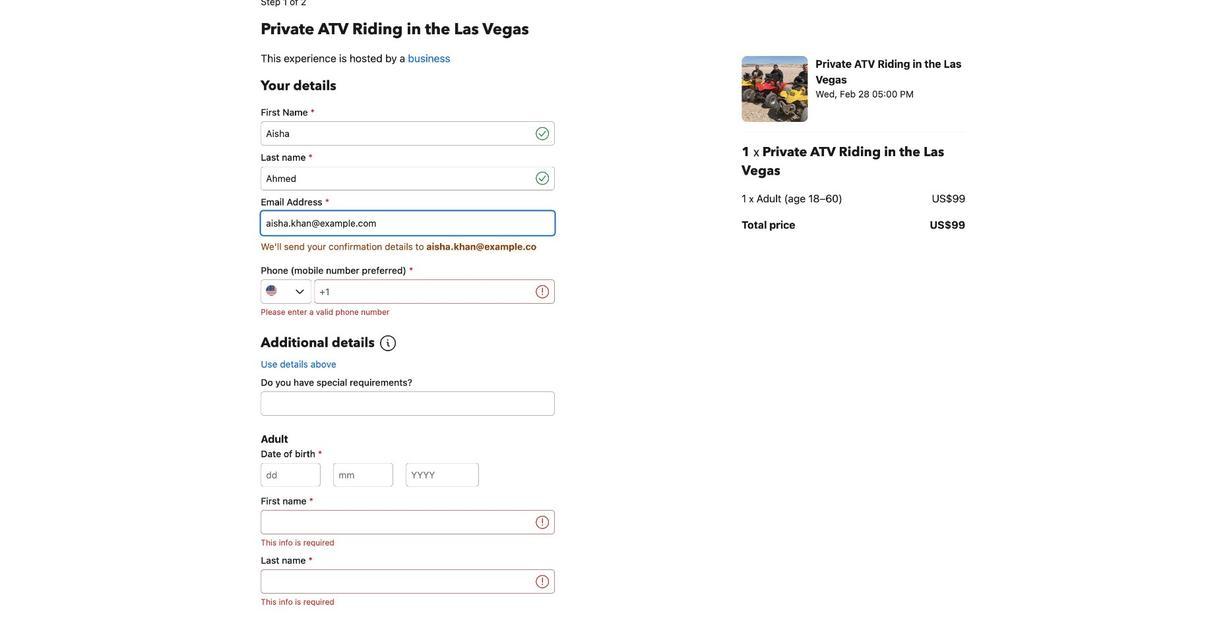 Task type: vqa. For each thing, say whether or not it's contained in the screenshot.
mm field
yes



Task type: describe. For each thing, give the bounding box(es) containing it.
1 alert from the top
[[261, 307, 555, 319]]

2 alert from the top
[[261, 538, 555, 549]]



Task type: locate. For each thing, give the bounding box(es) containing it.
2 vertical spatial alert
[[261, 597, 555, 609]]

None email field
[[261, 212, 555, 235]]

alert
[[261, 307, 555, 319], [261, 538, 555, 549], [261, 597, 555, 609]]

1 vertical spatial alert
[[261, 538, 555, 549]]

None field
[[261, 122, 533, 146], [261, 167, 533, 191], [261, 392, 555, 416], [261, 511, 533, 535], [261, 571, 533, 594], [261, 122, 533, 146], [261, 167, 533, 191], [261, 392, 555, 416], [261, 511, 533, 535], [261, 571, 533, 594]]

mm field
[[333, 464, 393, 487]]

3 alert from the top
[[261, 597, 555, 609]]

YYYY field
[[406, 464, 479, 487]]

dd field
[[261, 464, 320, 487]]

0 vertical spatial alert
[[261, 307, 555, 319]]

Phone (mobile number preferred) telephone field
[[335, 280, 533, 304]]



